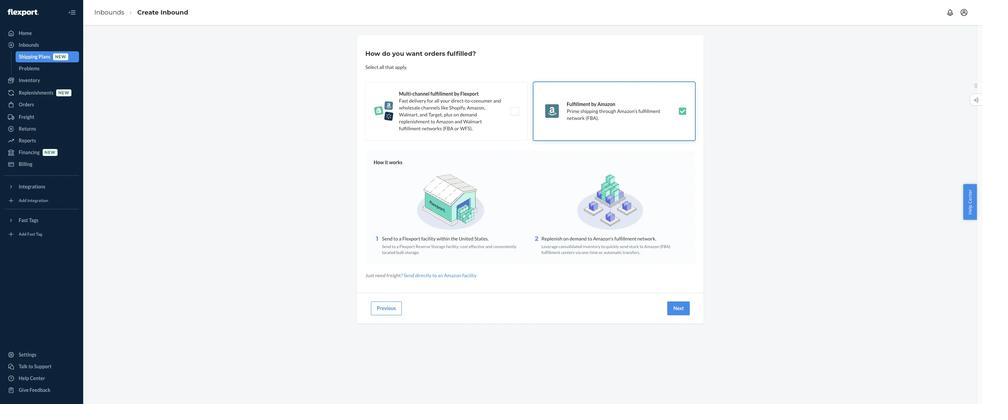 Task type: describe. For each thing, give the bounding box(es) containing it.
open account menu image
[[961, 8, 969, 17]]

to up inventory
[[588, 236, 593, 242]]

wfs).
[[460, 126, 473, 131]]

amazon inside 2 replenish on demand to amazon's fulfillment network. leverage consolidated inventory to quickly send stock to amazon (fba) fulfillment centers via one-time or automatic transfers.
[[645, 244, 660, 249]]

all inside multi-channel fulfillment by flexport fast delivery for all your direct-to-consumer and wholesale channels like shopify, amazon, walmart, and target, plus on demand replenishment to amazon and walmart fulfillment networks (fba or wfs).
[[435, 98, 440, 104]]

select
[[366, 64, 379, 70]]

fulfilled?
[[447, 50, 476, 58]]

(fba
[[443, 126, 454, 131]]

1 vertical spatial flexport
[[403, 236, 421, 242]]

storage.
[[405, 250, 420, 255]]

how for how do you want orders fulfilled?
[[366, 50, 381, 58]]

create inbound
[[137, 9, 188, 16]]

previous
[[377, 306, 396, 312]]

want
[[406, 50, 423, 58]]

fast inside multi-channel fulfillment by flexport fast delivery for all your direct-to-consumer and wholesale channels like shopify, amazon, walmart, and target, plus on demand replenishment to amazon and walmart fulfillment networks (fba or wfs).
[[399, 98, 408, 104]]

home
[[19, 30, 32, 36]]

center inside button
[[968, 190, 974, 204]]

help inside help center link
[[19, 376, 29, 382]]

help center button
[[964, 184, 978, 220]]

quickly
[[606, 244, 619, 249]]

fast tags
[[19, 218, 38, 223]]

fulfillment up your
[[431, 91, 454, 97]]

integrations
[[19, 184, 45, 190]]

(fba).
[[586, 115, 599, 121]]

replenish
[[542, 236, 563, 242]]

send to a flexport facility within the united states. send to a flexport reserve storage facility: cost effective and conveniently located bulk storage.
[[382, 236, 517, 255]]

open notifications image
[[947, 8, 955, 17]]

2 vertical spatial flexport
[[400, 244, 415, 249]]

orders
[[425, 50, 446, 58]]

multi-
[[399, 91, 413, 97]]

like
[[441, 105, 449, 111]]

help center inside button
[[968, 190, 974, 215]]

consumer
[[472, 98, 493, 104]]

just
[[366, 273, 374, 279]]

to down 'amazon's'
[[602, 244, 606, 249]]

amazon's
[[594, 236, 614, 242]]

send directly to an amazon facility button
[[404, 272, 477, 279]]

to up "bulk"
[[394, 236, 398, 242]]

add for add integration
[[19, 198, 26, 203]]

add for add fast tag
[[19, 232, 26, 237]]

within
[[437, 236, 450, 242]]

target,
[[429, 112, 443, 118]]

billing
[[19, 161, 32, 167]]

automatic
[[604, 250, 623, 255]]

freight
[[19, 114, 34, 120]]

to inside multi-channel fulfillment by flexport fast delivery for all your direct-to-consumer and wholesale channels like shopify, amazon, walmart, and target, plus on demand replenishment to amazon and walmart fulfillment networks (fba or wfs).
[[431, 119, 436, 125]]

integration
[[27, 198, 48, 203]]

inventory
[[19, 77, 40, 83]]

by inside multi-channel fulfillment by flexport fast delivery for all your direct-to-consumer and wholesale channels like shopify, amazon, walmart, and target, plus on demand replenishment to amazon and walmart fulfillment networks (fba or wfs).
[[454, 91, 460, 97]]

and up wfs).
[[455, 119, 463, 125]]

close navigation image
[[68, 8, 76, 17]]

plans
[[39, 54, 50, 60]]

1 vertical spatial inbounds link
[[4, 40, 79, 51]]

breadcrumbs navigation
[[89, 2, 194, 23]]

0 horizontal spatial all
[[380, 64, 385, 70]]

to inside "talk to support" button
[[29, 364, 33, 370]]

reports link
[[4, 135, 79, 146]]

fulfillment up send
[[615, 236, 637, 242]]

freight?
[[387, 273, 403, 279]]

works
[[389, 160, 403, 165]]

add fast tag link
[[4, 229, 79, 240]]

settings link
[[4, 350, 79, 361]]

and inside send to a flexport facility within the united states. send to a flexport reserve storage facility: cost effective and conveniently located bulk storage.
[[486, 244, 493, 249]]

effective
[[469, 244, 485, 249]]

new for replenishments
[[58, 90, 69, 96]]

2 vertical spatial send
[[404, 273, 415, 279]]

how do you want orders fulfilled?
[[366, 50, 476, 58]]

it
[[385, 160, 388, 165]]

replenishments
[[19, 90, 54, 96]]

returns link
[[4, 124, 79, 135]]

bulk
[[397, 250, 405, 255]]

walmart
[[464, 119, 482, 125]]

1 vertical spatial help center
[[19, 376, 45, 382]]

1 vertical spatial center
[[30, 376, 45, 382]]

new for financing
[[45, 150, 56, 155]]

amazon's
[[618, 108, 638, 114]]

facility inside send to a flexport facility within the united states. send to a flexport reserve storage facility: cost effective and conveniently located bulk storage.
[[422, 236, 436, 242]]

via
[[576, 250, 581, 255]]

apply.
[[395, 64, 407, 70]]

storage
[[432, 244, 446, 249]]

2 replenish on demand to amazon's fulfillment network. leverage consolidated inventory to quickly send stock to amazon (fba) fulfillment centers via one-time or automatic transfers.
[[535, 235, 671, 255]]

just need freight? send directly to an amazon facility
[[366, 273, 477, 279]]

help inside help center button
[[968, 205, 974, 215]]

for
[[428, 98, 434, 104]]

to up located
[[392, 244, 396, 249]]

how it works
[[374, 160, 403, 165]]

amazon,
[[467, 105, 486, 111]]

cost
[[461, 244, 468, 249]]

orders
[[19, 102, 34, 108]]

settings
[[19, 352, 36, 358]]

multi-channel fulfillment by flexport fast delivery for all your direct-to-consumer and wholesale channels like shopify, amazon, walmart, and target, plus on demand replenishment to amazon and walmart fulfillment networks (fba or wfs).
[[399, 91, 502, 131]]

give feedback
[[19, 388, 50, 393]]

to-
[[466, 98, 472, 104]]

channels
[[422, 105, 440, 111]]

shipping plans
[[19, 54, 50, 60]]

feedback
[[30, 388, 50, 393]]

1 vertical spatial a
[[397, 244, 399, 249]]

time
[[590, 250, 599, 255]]



Task type: locate. For each thing, give the bounding box(es) containing it.
0 horizontal spatial help
[[19, 376, 29, 382]]

1 horizontal spatial center
[[968, 190, 974, 204]]

inbounds link
[[94, 9, 124, 16], [4, 40, 79, 51]]

0 vertical spatial inbounds link
[[94, 9, 124, 16]]

do
[[382, 50, 391, 58]]

prime
[[567, 108, 580, 114]]

0 vertical spatial by
[[454, 91, 460, 97]]

a
[[399, 236, 402, 242], [397, 244, 399, 249]]

all right for
[[435, 98, 440, 104]]

how
[[366, 50, 381, 58], [374, 160, 384, 165]]

on up consolidated
[[564, 236, 569, 242]]

network
[[567, 115, 585, 121]]

1 horizontal spatial on
[[564, 236, 569, 242]]

0 horizontal spatial on
[[454, 112, 459, 118]]

shopify,
[[450, 105, 466, 111]]

0 vertical spatial demand
[[460, 112, 477, 118]]

to right "stock"
[[640, 244, 644, 249]]

0 vertical spatial all
[[380, 64, 385, 70]]

tags
[[29, 218, 38, 223]]

fulfillment
[[431, 91, 454, 97], [639, 108, 661, 114], [399, 126, 421, 131], [615, 236, 637, 242], [542, 250, 561, 255]]

1
[[376, 235, 379, 243]]

inbound
[[161, 9, 188, 16]]

the
[[451, 236, 458, 242]]

1 add from the top
[[19, 198, 26, 203]]

consolidated
[[559, 244, 583, 249]]

1 horizontal spatial all
[[435, 98, 440, 104]]

0 vertical spatial new
[[55, 54, 66, 59]]

1 horizontal spatial facility
[[463, 273, 477, 279]]

check square image
[[679, 107, 687, 116]]

0 vertical spatial or
[[455, 126, 459, 131]]

facility
[[422, 236, 436, 242], [463, 273, 477, 279]]

amazon up through
[[598, 101, 616, 107]]

add fast tag
[[19, 232, 42, 237]]

flexport
[[461, 91, 479, 97], [403, 236, 421, 242], [400, 244, 415, 249]]

fast inside dropdown button
[[19, 218, 28, 223]]

0 horizontal spatial by
[[454, 91, 460, 97]]

1 vertical spatial or
[[599, 250, 603, 255]]

your
[[441, 98, 450, 104]]

amazon up (fba
[[437, 119, 454, 125]]

inventory
[[583, 244, 601, 249]]

0 vertical spatial how
[[366, 50, 381, 58]]

and
[[494, 98, 502, 104], [420, 112, 428, 118], [455, 119, 463, 125], [486, 244, 493, 249]]

delivery
[[409, 98, 427, 104]]

0 horizontal spatial or
[[455, 126, 459, 131]]

0 vertical spatial fast
[[399, 98, 408, 104]]

transfers.
[[623, 250, 641, 255]]

fast tags button
[[4, 215, 79, 226]]

how for how it works
[[374, 160, 384, 165]]

direct-
[[451, 98, 466, 104]]

centers
[[562, 250, 575, 255]]

1 horizontal spatial help center
[[968, 190, 974, 215]]

orders link
[[4, 99, 79, 110]]

add
[[19, 198, 26, 203], [19, 232, 26, 237]]

network.
[[638, 236, 657, 242]]

next
[[674, 306, 685, 312]]

send left "directly"
[[404, 273, 415, 279]]

demand up walmart
[[460, 112, 477, 118]]

amazon inside fulfillment by amazon prime shipping through amazon's fulfillment network (fba).
[[598, 101, 616, 107]]

inbounds
[[94, 9, 124, 16], [19, 42, 39, 48]]

problems
[[19, 66, 40, 71]]

how up select
[[366, 50, 381, 58]]

conveniently
[[493, 244, 517, 249]]

fast left tag
[[27, 232, 35, 237]]

directly
[[416, 273, 432, 279]]

create inbound link
[[137, 9, 188, 16]]

1 vertical spatial on
[[564, 236, 569, 242]]

facility:
[[446, 244, 460, 249]]

on inside multi-channel fulfillment by flexport fast delivery for all your direct-to-consumer and wholesale channels like shopify, amazon, walmart, and target, plus on demand replenishment to amazon and walmart fulfillment networks (fba or wfs).
[[454, 112, 459, 118]]

or right (fba
[[455, 126, 459, 131]]

billing link
[[4, 159, 79, 170]]

facility right an at the bottom left of page
[[463, 273, 477, 279]]

amazon right an at the bottom left of page
[[444, 273, 462, 279]]

need
[[375, 273, 386, 279]]

give
[[19, 388, 29, 393]]

fulfillment by amazon prime shipping through amazon's fulfillment network (fba).
[[567, 101, 661, 121]]

or inside 2 replenish on demand to amazon's fulfillment network. leverage consolidated inventory to quickly send stock to amazon (fba) fulfillment centers via one-time or automatic transfers.
[[599, 250, 603, 255]]

or right time
[[599, 250, 603, 255]]

demand inside multi-channel fulfillment by flexport fast delivery for all your direct-to-consumer and wholesale channels like shopify, amazon, walmart, and target, plus on demand replenishment to amazon and walmart fulfillment networks (fba or wfs).
[[460, 112, 477, 118]]

0 horizontal spatial demand
[[460, 112, 477, 118]]

amazon down network.
[[645, 244, 660, 249]]

1 horizontal spatial inbounds
[[94, 9, 124, 16]]

new for shipping plans
[[55, 54, 66, 59]]

0 horizontal spatial a
[[397, 244, 399, 249]]

located
[[382, 250, 396, 255]]

fulfillment right amazon's
[[639, 108, 661, 114]]

help center link
[[4, 373, 79, 384]]

by up shipping at the top
[[592, 101, 597, 107]]

new down reports link
[[45, 150, 56, 155]]

how left it on the left
[[374, 160, 384, 165]]

and right 'consumer'
[[494, 98, 502, 104]]

give feedback button
[[4, 385, 79, 396]]

1 vertical spatial add
[[19, 232, 26, 237]]

1 vertical spatial facility
[[463, 273, 477, 279]]

reports
[[19, 138, 36, 144]]

0 vertical spatial help center
[[968, 190, 974, 215]]

1 horizontal spatial help
[[968, 205, 974, 215]]

on down shopify,
[[454, 112, 459, 118]]

add left integration
[[19, 198, 26, 203]]

0 horizontal spatial inbounds link
[[4, 40, 79, 51]]

0 vertical spatial on
[[454, 112, 459, 118]]

and down channels
[[420, 112, 428, 118]]

support
[[34, 364, 52, 370]]

1 vertical spatial new
[[58, 90, 69, 96]]

demand inside 2 replenish on demand to amazon's fulfillment network. leverage consolidated inventory to quickly send stock to amazon (fba) fulfillment centers via one-time or automatic transfers.
[[570, 236, 587, 242]]

send right 1
[[382, 236, 393, 242]]

0 vertical spatial send
[[382, 236, 393, 242]]

one-
[[582, 250, 590, 255]]

1 vertical spatial demand
[[570, 236, 587, 242]]

plus
[[444, 112, 453, 118]]

that
[[386, 64, 394, 70]]

channel
[[413, 91, 430, 97]]

1 vertical spatial inbounds
[[19, 42, 39, 48]]

send
[[620, 244, 629, 249]]

0 vertical spatial add
[[19, 198, 26, 203]]

shipping
[[19, 54, 38, 60]]

united
[[459, 236, 474, 242]]

fast left tags
[[19, 218, 28, 223]]

send up located
[[382, 244, 391, 249]]

an
[[438, 273, 443, 279]]

talk to support
[[19, 364, 52, 370]]

0 vertical spatial flexport
[[461, 91, 479, 97]]

by up the direct-
[[454, 91, 460, 97]]

to up networks
[[431, 119, 436, 125]]

previous button
[[371, 302, 402, 316]]

1 vertical spatial all
[[435, 98, 440, 104]]

flexport logo image
[[8, 9, 39, 16]]

amazon inside multi-channel fulfillment by flexport fast delivery for all your direct-to-consumer and wholesale channels like shopify, amazon, walmart, and target, plus on demand replenishment to amazon and walmart fulfillment networks (fba or wfs).
[[437, 119, 454, 125]]

2 vertical spatial new
[[45, 150, 56, 155]]

to
[[431, 119, 436, 125], [394, 236, 398, 242], [588, 236, 593, 242], [392, 244, 396, 249], [602, 244, 606, 249], [640, 244, 644, 249], [433, 273, 437, 279], [29, 364, 33, 370]]

2 add from the top
[[19, 232, 26, 237]]

integrations button
[[4, 181, 79, 193]]

wholesale
[[399, 105, 421, 111]]

walmart,
[[399, 112, 419, 118]]

on inside 2 replenish on demand to amazon's fulfillment network. leverage consolidated inventory to quickly send stock to amazon (fba) fulfillment centers via one-time or automatic transfers.
[[564, 236, 569, 242]]

1 vertical spatial by
[[592, 101, 597, 107]]

fulfillment down replenishment
[[399, 126, 421, 131]]

center
[[968, 190, 974, 204], [30, 376, 45, 382]]

flexport inside multi-channel fulfillment by flexport fast delivery for all your direct-to-consumer and wholesale channels like shopify, amazon, walmart, and target, plus on demand replenishment to amazon and walmart fulfillment networks (fba or wfs).
[[461, 91, 479, 97]]

fast down multi-
[[399, 98, 408, 104]]

2 vertical spatial fast
[[27, 232, 35, 237]]

1 vertical spatial send
[[382, 244, 391, 249]]

1 vertical spatial help
[[19, 376, 29, 382]]

returns
[[19, 126, 36, 132]]

all left that
[[380, 64, 385, 70]]

0 horizontal spatial center
[[30, 376, 45, 382]]

demand up consolidated
[[570, 236, 587, 242]]

home link
[[4, 28, 79, 39]]

by inside fulfillment by amazon prime shipping through amazon's fulfillment network (fba).
[[592, 101, 597, 107]]

fulfillment
[[567, 101, 591, 107]]

and down states. at bottom left
[[486, 244, 493, 249]]

or inside multi-channel fulfillment by flexport fast delivery for all your direct-to-consumer and wholesale channels like shopify, amazon, walmart, and target, plus on demand replenishment to amazon and walmart fulfillment networks (fba or wfs).
[[455, 126, 459, 131]]

0 horizontal spatial inbounds
[[19, 42, 39, 48]]

new right plans
[[55, 54, 66, 59]]

0 vertical spatial help
[[968, 205, 974, 215]]

inbounds inside "breadcrumbs" navigation
[[94, 9, 124, 16]]

fulfillment down leverage
[[542, 250, 561, 255]]

0 vertical spatial a
[[399, 236, 402, 242]]

tag
[[36, 232, 42, 237]]

create
[[137, 9, 159, 16]]

next button
[[668, 302, 690, 316]]

financing
[[19, 150, 40, 155]]

0 vertical spatial facility
[[422, 236, 436, 242]]

add integration
[[19, 198, 48, 203]]

2
[[535, 235, 539, 243]]

facility up reserve
[[422, 236, 436, 242]]

talk
[[19, 364, 28, 370]]

new up orders link
[[58, 90, 69, 96]]

1 horizontal spatial demand
[[570, 236, 587, 242]]

select all that apply.
[[366, 64, 407, 70]]

1 horizontal spatial a
[[399, 236, 402, 242]]

to left an at the bottom left of page
[[433, 273, 437, 279]]

1 horizontal spatial by
[[592, 101, 597, 107]]

add down fast tags
[[19, 232, 26, 237]]

0 horizontal spatial facility
[[422, 236, 436, 242]]

1 horizontal spatial or
[[599, 250, 603, 255]]

1 vertical spatial fast
[[19, 218, 28, 223]]

1 vertical spatial how
[[374, 160, 384, 165]]

states.
[[475, 236, 489, 242]]

fulfillment inside fulfillment by amazon prime shipping through amazon's fulfillment network (fba).
[[639, 108, 661, 114]]

0 vertical spatial center
[[968, 190, 974, 204]]

0 horizontal spatial help center
[[19, 376, 45, 382]]

freight link
[[4, 112, 79, 123]]

1 horizontal spatial inbounds link
[[94, 9, 124, 16]]

to right the talk
[[29, 364, 33, 370]]

0 vertical spatial inbounds
[[94, 9, 124, 16]]



Task type: vqa. For each thing, say whether or not it's contained in the screenshot.
second Can from the left
no



